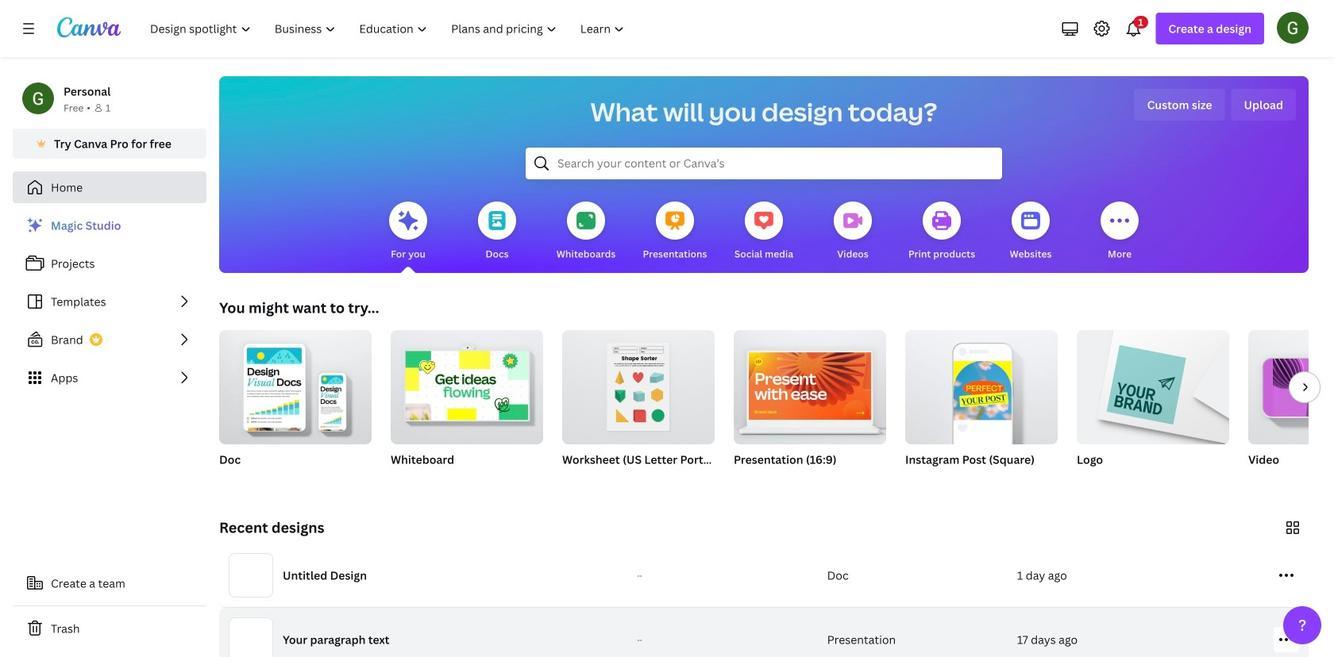 Task type: describe. For each thing, give the bounding box(es) containing it.
Search search field
[[558, 149, 971, 179]]

top level navigation element
[[140, 13, 638, 44]]



Task type: locate. For each thing, give the bounding box(es) containing it.
None search field
[[526, 148, 1003, 180]]

group
[[219, 324, 372, 488], [219, 324, 372, 445], [391, 324, 543, 488], [391, 324, 543, 445], [562, 324, 715, 488], [562, 324, 715, 445], [734, 324, 887, 488], [734, 324, 887, 445], [906, 324, 1058, 488], [906, 324, 1058, 445], [1077, 324, 1230, 488], [1077, 324, 1230, 445], [1249, 330, 1335, 488], [1249, 330, 1335, 445]]

gary orlando image
[[1277, 12, 1309, 43]]

list
[[13, 210, 207, 394]]



Task type: vqa. For each thing, say whether or not it's contained in the screenshot.
the bottommost for
no



